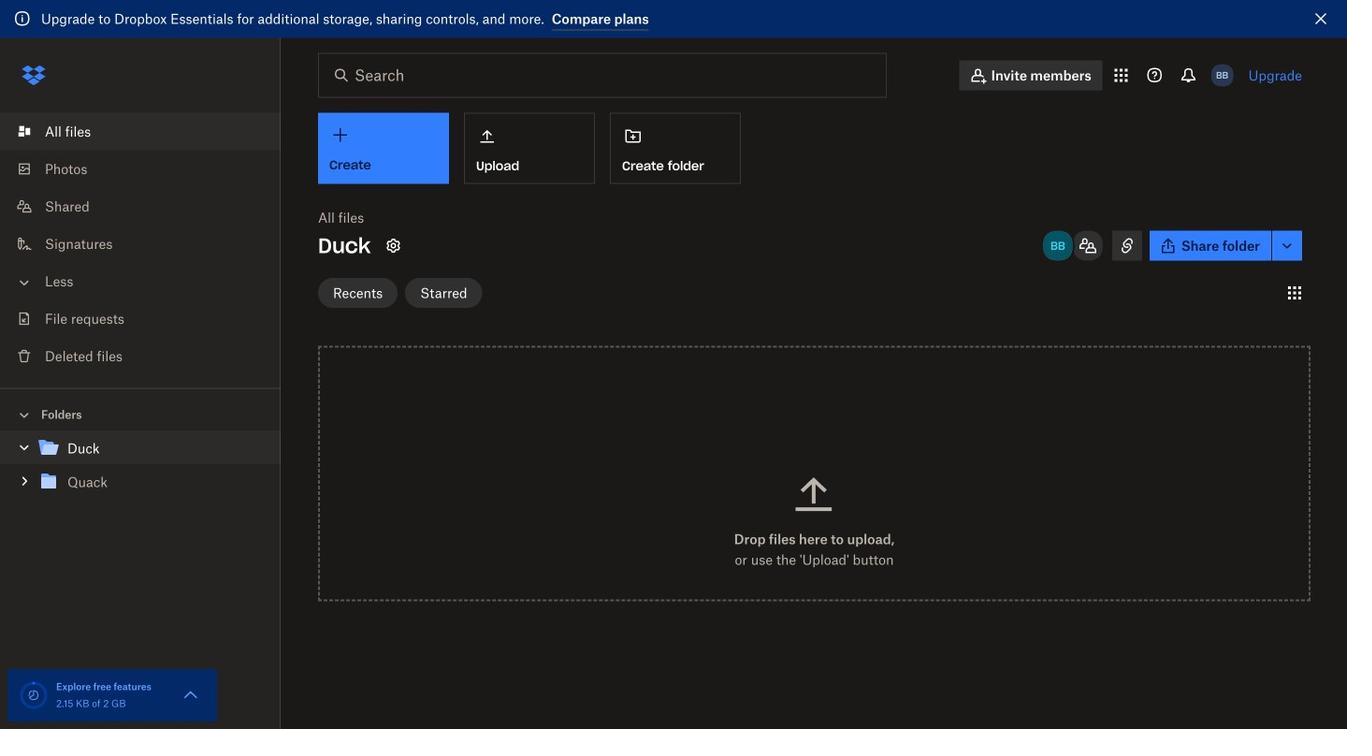 Task type: locate. For each thing, give the bounding box(es) containing it.
alert
[[0, 0, 1348, 38]]

group
[[0, 428, 281, 513]]

None field
[[0, 0, 137, 21]]

list
[[0, 102, 281, 388]]

dropbox image
[[15, 57, 52, 94]]

less image
[[15, 273, 34, 292]]

folder settings image
[[382, 234, 405, 257]]

list item
[[0, 113, 281, 150]]



Task type: describe. For each thing, give the bounding box(es) containing it.
quota usage image
[[19, 680, 49, 710]]

Search in folder "Dropbox" text field
[[355, 64, 848, 87]]

quota usage progress bar
[[19, 680, 49, 710]]



Task type: vqa. For each thing, say whether or not it's contained in the screenshot.
Record screen button
no



